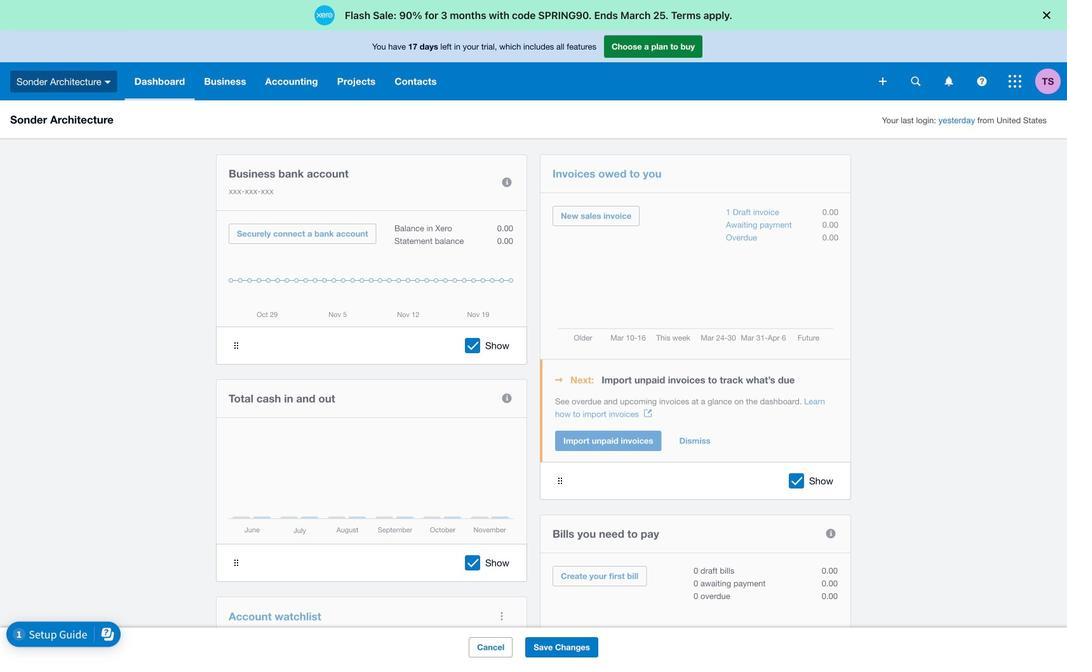 Task type: locate. For each thing, give the bounding box(es) containing it.
svg image
[[1009, 75, 1022, 88], [945, 77, 953, 86], [977, 77, 987, 86], [879, 78, 887, 85], [105, 81, 111, 84]]

dialog
[[0, 0, 1067, 30]]

banner
[[0, 30, 1067, 100]]

panel body document
[[555, 395, 839, 421]]



Task type: vqa. For each thing, say whether or not it's contained in the screenshot.
the leftmost svg image
yes



Task type: describe. For each thing, give the bounding box(es) containing it.
opens in a new tab image
[[644, 409, 652, 417]]

svg image
[[911, 77, 921, 86]]



